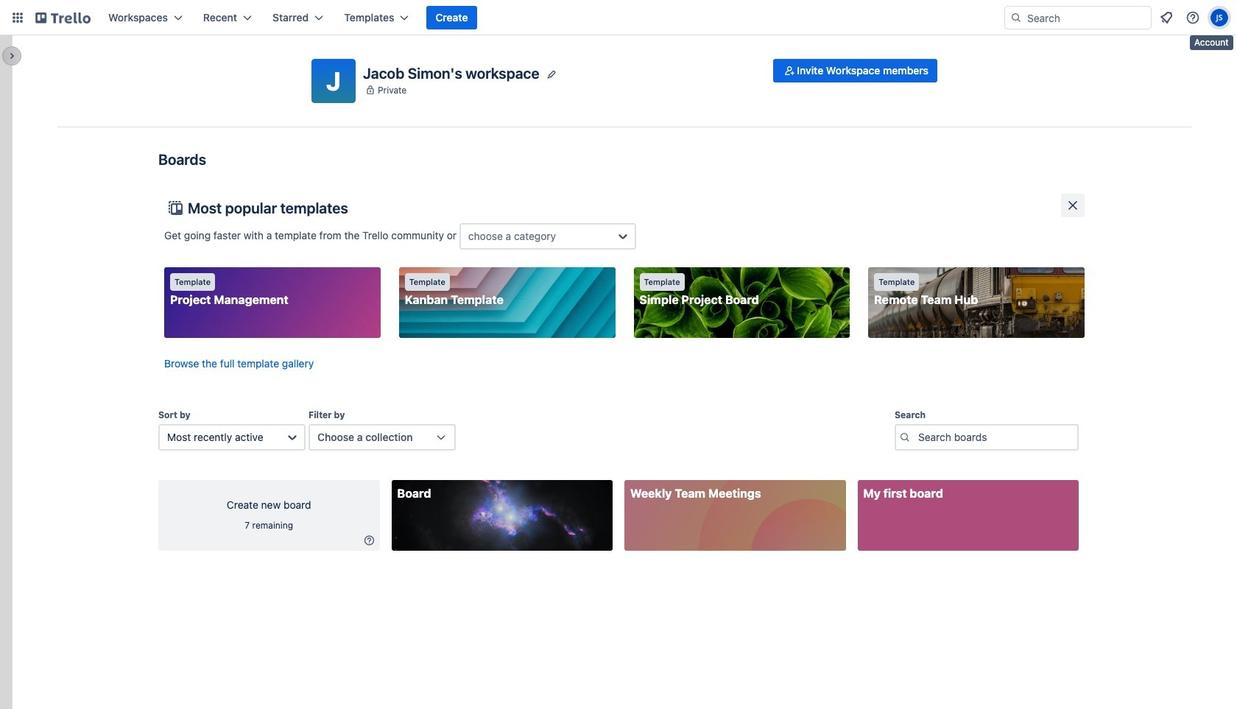 Task type: vqa. For each thing, say whether or not it's contained in the screenshot.
sm icon
yes



Task type: locate. For each thing, give the bounding box(es) containing it.
sm image
[[783, 63, 797, 78]]

Search boards text field
[[895, 424, 1079, 451]]

search image
[[1011, 12, 1023, 24]]

0 notifications image
[[1158, 9, 1176, 27]]

tooltip
[[1190, 35, 1234, 50]]



Task type: describe. For each thing, give the bounding box(es) containing it.
primary element
[[0, 0, 1238, 35]]

back to home image
[[35, 6, 91, 29]]

Search field
[[1023, 7, 1151, 29]]

sm image
[[362, 533, 377, 548]]

jacob simon (jacobsimon16) image
[[1211, 9, 1229, 27]]

open information menu image
[[1186, 10, 1201, 25]]



